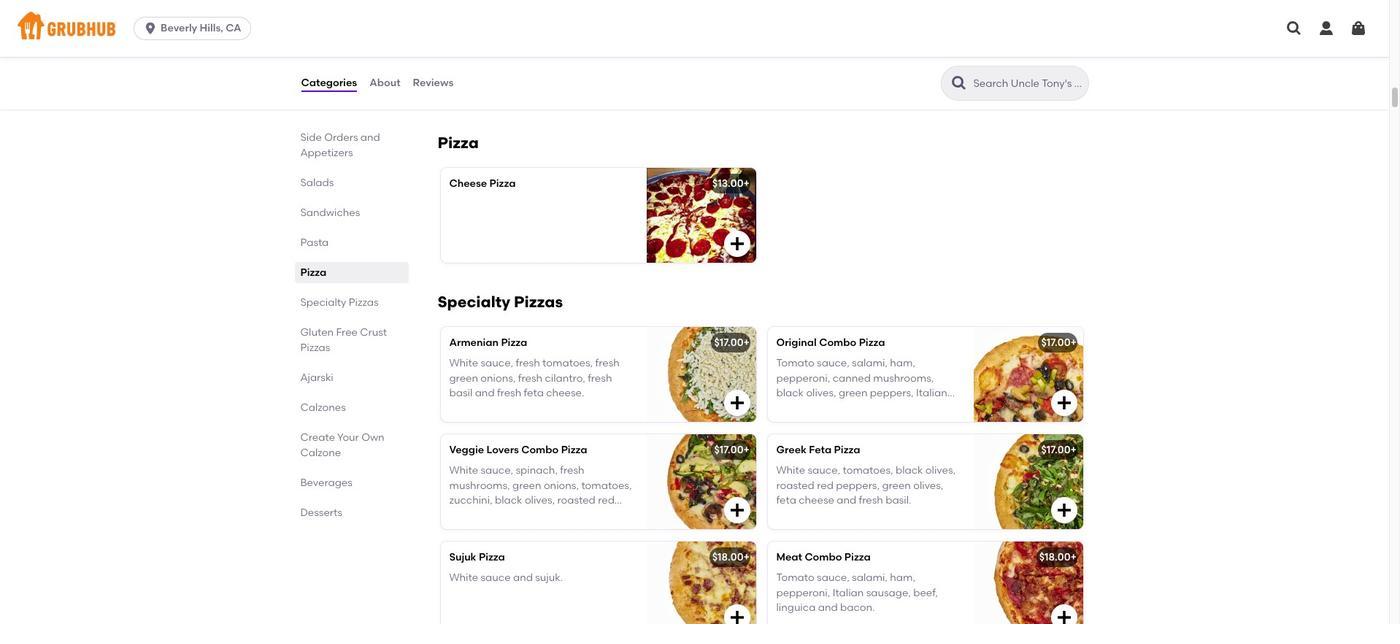 Task type: locate. For each thing, give the bounding box(es) containing it.
1 vertical spatial combo
[[521, 444, 559, 456]]

green
[[449, 372, 478, 384], [839, 387, 868, 399], [512, 479, 541, 492], [882, 479, 911, 492]]

tomato inside tomato sauce, salami, ham, pepperoni, italian sausage, beef, linguica and bacon.
[[776, 572, 814, 584]]

sausage, up bacon.
[[866, 587, 911, 599]]

free
[[336, 326, 358, 339]]

feta inside white sauce, fresh tomatoes, fresh green onions, fresh cilantro, fresh basil and fresh feta cheese.
[[524, 387, 544, 399]]

cheese pizza
[[449, 177, 516, 190]]

and inside white sauce, tomatoes, black olives, roasted red peppers, green olives, feta cheese and fresh basil.
[[837, 494, 856, 507]]

broccoli
[[547, 509, 588, 521]]

cheese
[[449, 177, 487, 190]]

specialty up "gluten"
[[300, 296, 346, 309]]

1 vertical spatial onions,
[[544, 479, 579, 492]]

0 horizontal spatial red
[[598, 494, 615, 507]]

$17.00 +
[[714, 337, 750, 349], [1041, 337, 1077, 349], [714, 444, 750, 456], [1041, 444, 1077, 456]]

onions, inside white sauce, fresh tomatoes, fresh green onions, fresh cilantro, fresh basil and fresh feta cheese.
[[481, 372, 516, 384]]

and inside 'side orders and appetizers'
[[361, 131, 380, 144]]

mushrooms,
[[873, 372, 934, 384], [449, 479, 510, 492]]

$13.00
[[712, 177, 743, 190]]

sauce, inside tomato sauce, salami, ham, pepperoni, canned mushrooms, black olives, green peppers, italian sausage, beef and linguica.
[[817, 357, 850, 370]]

$18.00 +
[[712, 551, 750, 564], [1039, 551, 1077, 564]]

green down canned
[[839, 387, 868, 399]]

1 vertical spatial mushrooms,
[[449, 479, 510, 492]]

gluten free crust pizzas
[[300, 326, 387, 354]]

0 vertical spatial italian
[[916, 387, 947, 399]]

white
[[449, 357, 478, 370], [449, 465, 478, 477], [776, 465, 805, 477], [449, 572, 478, 584]]

cheese
[[799, 494, 834, 507]]

mushrooms, inside white sauce, spinach, fresh mushrooms, green onions, tomatoes, zucchini, black olives, roasted red peppers, artichoke, broccoli and seasoning. vegetarian.
[[449, 479, 510, 492]]

ham, for mushrooms,
[[890, 357, 915, 370]]

and right basil
[[475, 387, 495, 399]]

1 horizontal spatial onions,
[[544, 479, 579, 492]]

feta inside white sauce, tomatoes, black olives, roasted red peppers, green olives, feta cheese and fresh basil.
[[776, 494, 796, 507]]

create your own calzone
[[300, 431, 384, 459]]

1 vertical spatial salami,
[[852, 572, 888, 584]]

0 vertical spatial onions,
[[481, 372, 516, 384]]

sauce,
[[481, 357, 513, 370], [817, 357, 850, 370], [481, 465, 513, 477], [808, 465, 840, 477], [817, 572, 850, 584]]

armenian pizza image
[[646, 327, 756, 422]]

sausage,
[[776, 402, 821, 414], [866, 587, 911, 599]]

pepperoni, for olives,
[[776, 372, 830, 384]]

pizzas up crust
[[349, 296, 379, 309]]

white sauce, spinach, fresh mushrooms, green onions, tomatoes, zucchini, black olives, roasted red peppers, artichoke, broccoli and seasoning. vegetarian.
[[449, 465, 632, 536]]

gluten
[[300, 326, 334, 339]]

pepperoni, down original
[[776, 372, 830, 384]]

specialty pizzas
[[438, 293, 563, 311], [300, 296, 379, 309]]

0 vertical spatial sausage,
[[776, 402, 821, 414]]

mushrooms, up the zucchini,
[[449, 479, 510, 492]]

tomatoes, up basil.
[[843, 465, 893, 477]]

white down armenian
[[449, 357, 478, 370]]

1 horizontal spatial feta
[[776, 494, 796, 507]]

meat combo pizza image
[[973, 542, 1083, 624]]

black up artichoke,
[[495, 494, 522, 507]]

peppers, inside tomato sauce, salami, ham, pepperoni, canned mushrooms, black olives, green peppers, italian sausage, beef and linguica.
[[870, 387, 914, 399]]

peppers, down the zucchini,
[[449, 509, 493, 521]]

$18.00
[[712, 551, 743, 564], [1039, 551, 1071, 564]]

ham, inside tomato sauce, salami, ham, pepperoni, canned mushrooms, black olives, green peppers, italian sausage, beef and linguica.
[[890, 357, 915, 370]]

0 vertical spatial feta
[[524, 387, 544, 399]]

1 $18.00 + from the left
[[712, 551, 750, 564]]

feta left cheese.
[[524, 387, 544, 399]]

italian inside tomato sauce, salami, ham, pepperoni, italian sausage, beef, linguica and bacon.
[[833, 587, 864, 599]]

ham,
[[890, 357, 915, 370], [890, 572, 915, 584]]

beverly hills, ca button
[[134, 17, 257, 40]]

tomatoes,
[[542, 357, 593, 370], [843, 465, 893, 477], [581, 479, 632, 492]]

tomato down "meat" at the bottom right of page
[[776, 572, 814, 584]]

side
[[300, 131, 322, 144]]

tomato inside tomato sauce, salami, ham, pepperoni, canned mushrooms, black olives, green peppers, italian sausage, beef and linguica.
[[776, 357, 814, 370]]

0 horizontal spatial specialty pizzas
[[300, 296, 379, 309]]

1 vertical spatial sausage,
[[866, 587, 911, 599]]

sauce, inside tomato sauce, salami, ham, pepperoni, italian sausage, beef, linguica and bacon.
[[817, 572, 850, 584]]

pizzas up the armenian pizza
[[514, 293, 563, 311]]

combo up canned
[[819, 337, 856, 349]]

peppers, inside white sauce, tomatoes, black olives, roasted red peppers, green olives, feta cheese and fresh basil.
[[836, 479, 880, 492]]

onions,
[[481, 372, 516, 384], [544, 479, 579, 492]]

side orders and appetizers
[[300, 131, 380, 159]]

pizzas
[[514, 293, 563, 311], [349, 296, 379, 309], [300, 342, 330, 354]]

pasta
[[300, 237, 329, 249]]

sujuk pizza
[[449, 551, 505, 564]]

pizzas inside gluten free crust pizzas
[[300, 342, 330, 354]]

sauce, for armenian
[[481, 357, 513, 370]]

pepperoni, for linguica
[[776, 587, 830, 599]]

sujuk.
[[535, 572, 563, 584]]

0 vertical spatial mushrooms,
[[873, 372, 934, 384]]

and
[[361, 131, 380, 144], [475, 387, 495, 399], [848, 402, 868, 414], [837, 494, 856, 507], [590, 509, 610, 521], [513, 572, 533, 584], [818, 601, 838, 614]]

roasted up cheese
[[776, 479, 815, 492]]

0 horizontal spatial black
[[495, 494, 522, 507]]

feta
[[524, 387, 544, 399], [776, 494, 796, 507]]

black up basil.
[[896, 465, 923, 477]]

1 horizontal spatial roasted
[[776, 479, 815, 492]]

$17.00 + for tomato sauce, salami, ham, pepperoni, canned mushrooms, black olives, green peppers, italian sausage, beef and linguica.
[[1041, 337, 1077, 349]]

veggie lovers combo pizza image
[[646, 434, 756, 529]]

olives, inside tomato sauce, salami, ham, pepperoni, canned mushrooms, black olives, green peppers, italian sausage, beef and linguica.
[[806, 387, 836, 399]]

pepperoni,
[[776, 372, 830, 384], [776, 587, 830, 599]]

tomato sauce, salami, ham, pepperoni, canned mushrooms, black olives, green peppers, italian sausage, beef and linguica.
[[776, 357, 947, 414]]

0 vertical spatial ham,
[[890, 357, 915, 370]]

sauce, down feta
[[808, 465, 840, 477]]

beef
[[823, 402, 846, 414]]

1 vertical spatial pepperoni,
[[776, 587, 830, 599]]

onions, down spinach, at the bottom left of the page
[[544, 479, 579, 492]]

combo for $18.00 +
[[805, 551, 842, 564]]

1 horizontal spatial italian
[[916, 387, 947, 399]]

white for white sauce, spinach, fresh mushrooms, green onions, tomatoes, zucchini, black olives, roasted red peppers, artichoke, broccoli and seasoning. vegetarian.
[[449, 465, 478, 477]]

specialty pizzas up the armenian pizza
[[438, 293, 563, 311]]

0 vertical spatial salami,
[[852, 357, 888, 370]]

red
[[817, 479, 834, 492], [598, 494, 615, 507]]

peppers, inside white sauce, spinach, fresh mushrooms, green onions, tomatoes, zucchini, black olives, roasted red peppers, artichoke, broccoli and seasoning. vegetarian.
[[449, 509, 493, 521]]

2 $18.00 from the left
[[1039, 551, 1071, 564]]

1 vertical spatial italian
[[833, 587, 864, 599]]

pepperoni, up linguica
[[776, 587, 830, 599]]

roasted inside white sauce, spinach, fresh mushrooms, green onions, tomatoes, zucchini, black olives, roasted red peppers, artichoke, broccoli and seasoning. vegetarian.
[[557, 494, 596, 507]]

roasted up broccoli
[[557, 494, 596, 507]]

2 vertical spatial black
[[495, 494, 522, 507]]

ham, up linguica.
[[890, 357, 915, 370]]

hills,
[[200, 22, 223, 34]]

and right broccoli
[[590, 509, 610, 521]]

linguica.
[[870, 402, 912, 414]]

sauce, down meat combo pizza
[[817, 572, 850, 584]]

0 vertical spatial tomatoes,
[[542, 357, 593, 370]]

1 ham, from the top
[[890, 357, 915, 370]]

categories
[[301, 77, 357, 89]]

1 horizontal spatial mushrooms,
[[873, 372, 934, 384]]

svg image
[[728, 235, 746, 253], [1055, 394, 1073, 412], [728, 502, 746, 519], [1055, 502, 1073, 519], [1055, 609, 1073, 624]]

combo
[[819, 337, 856, 349], [521, 444, 559, 456], [805, 551, 842, 564]]

own
[[361, 431, 384, 444]]

specialty
[[438, 293, 510, 311], [300, 296, 346, 309]]

green up basil.
[[882, 479, 911, 492]]

and inside white sauce, fresh tomatoes, fresh green onions, fresh cilantro, fresh basil and fresh feta cheese.
[[475, 387, 495, 399]]

white down sujuk
[[449, 572, 478, 584]]

black
[[776, 387, 804, 399], [896, 465, 923, 477], [495, 494, 522, 507]]

onions, inside white sauce, spinach, fresh mushrooms, green onions, tomatoes, zucchini, black olives, roasted red peppers, artichoke, broccoli and seasoning. vegetarian.
[[544, 479, 579, 492]]

1 vertical spatial red
[[598, 494, 615, 507]]

0 horizontal spatial italian
[[833, 587, 864, 599]]

sausage, left beef
[[776, 402, 821, 414]]

1 vertical spatial tomatoes,
[[843, 465, 893, 477]]

0 vertical spatial peppers,
[[870, 387, 914, 399]]

veggie
[[449, 444, 484, 456]]

and right orders
[[361, 131, 380, 144]]

reviews
[[413, 77, 454, 89]]

sauce, down lovers
[[481, 465, 513, 477]]

sandwiches
[[300, 207, 360, 219]]

tomatoes, inside white sauce, tomatoes, black olives, roasted red peppers, green olives, feta cheese and fresh basil.
[[843, 465, 893, 477]]

tomato
[[776, 357, 814, 370], [776, 572, 814, 584]]

2 vertical spatial tomatoes,
[[581, 479, 632, 492]]

0 horizontal spatial $18.00 +
[[712, 551, 750, 564]]

peppers, up linguica.
[[870, 387, 914, 399]]

crust
[[360, 326, 387, 339]]

1 vertical spatial roasted
[[557, 494, 596, 507]]

0 horizontal spatial roasted
[[557, 494, 596, 507]]

tomato down original
[[776, 357, 814, 370]]

salami, inside tomato sauce, salami, ham, pepperoni, italian sausage, beef, linguica and bacon.
[[852, 572, 888, 584]]

linguica
[[776, 601, 816, 614]]

0 vertical spatial pepperoni,
[[776, 372, 830, 384]]

0 horizontal spatial onions,
[[481, 372, 516, 384]]

sauce, inside white sauce, tomatoes, black olives, roasted red peppers, green olives, feta cheese and fresh basil.
[[808, 465, 840, 477]]

pizza up tomato sauce, salami, ham, pepperoni, italian sausage, beef, linguica and bacon.
[[844, 551, 871, 564]]

pizza right cheese
[[490, 177, 516, 190]]

spinach,
[[516, 465, 558, 477]]

pizza up canned
[[859, 337, 885, 349]]

green down spinach, at the bottom left of the page
[[512, 479, 541, 492]]

meat combo pizza
[[776, 551, 871, 564]]

$18.00 + for white sauce and sujuk.
[[712, 551, 750, 564]]

sauce, down original combo pizza
[[817, 357, 850, 370]]

white inside white sauce, tomatoes, black olives, roasted red peppers, green olives, feta cheese and fresh basil.
[[776, 465, 805, 477]]

2 $18.00 + from the left
[[1039, 551, 1077, 564]]

1 horizontal spatial red
[[817, 479, 834, 492]]

sausage, inside tomato sauce, salami, ham, pepperoni, italian sausage, beef, linguica and bacon.
[[866, 587, 911, 599]]

0 vertical spatial tomato
[[776, 357, 814, 370]]

calzones
[[300, 401, 346, 414]]

pepperoni, inside tomato sauce, salami, ham, pepperoni, italian sausage, beef, linguica and bacon.
[[776, 587, 830, 599]]

and right beef
[[848, 402, 868, 414]]

$17.00 for white sauce, fresh tomatoes, fresh green onions, fresh cilantro, fresh basil and fresh feta cheese.
[[714, 337, 743, 349]]

ham, inside tomato sauce, salami, ham, pepperoni, italian sausage, beef, linguica and bacon.
[[890, 572, 915, 584]]

black inside white sauce, tomatoes, black olives, roasted red peppers, green olives, feta cheese and fresh basil.
[[896, 465, 923, 477]]

2 tomato from the top
[[776, 572, 814, 584]]

salami, inside tomato sauce, salami, ham, pepperoni, canned mushrooms, black olives, green peppers, italian sausage, beef and linguica.
[[852, 357, 888, 370]]

and left bacon.
[[818, 601, 838, 614]]

peppers,
[[870, 387, 914, 399], [836, 479, 880, 492], [449, 509, 493, 521]]

0 vertical spatial black
[[776, 387, 804, 399]]

orders
[[324, 131, 358, 144]]

$18.00 for white sauce and sujuk.
[[712, 551, 743, 564]]

sauce, down the armenian pizza
[[481, 357, 513, 370]]

$17.00
[[714, 337, 743, 349], [1041, 337, 1071, 349], [714, 444, 743, 456], [1041, 444, 1071, 456]]

feta left cheese
[[776, 494, 796, 507]]

white down veggie
[[449, 465, 478, 477]]

1 $18.00 from the left
[[712, 551, 743, 564]]

svg image
[[1286, 20, 1303, 37], [1318, 20, 1335, 37], [1350, 20, 1367, 37], [143, 21, 158, 36], [728, 394, 746, 412], [728, 609, 746, 624]]

$17.00 + for white sauce, tomatoes, black olives, roasted red peppers, green olives, feta cheese and fresh basil.
[[1041, 444, 1077, 456]]

peppers, down greek feta pizza
[[836, 479, 880, 492]]

tomato for tomato sauce, salami, ham, pepperoni, italian sausage, beef, linguica and bacon.
[[776, 572, 814, 584]]

salami, up bacon.
[[852, 572, 888, 584]]

1 horizontal spatial $18.00 +
[[1039, 551, 1077, 564]]

$17.00 for white sauce, tomatoes, black olives, roasted red peppers, green olives, feta cheese and fresh basil.
[[1041, 444, 1071, 456]]

2 pepperoni, from the top
[[776, 587, 830, 599]]

tomatoes, up broccoli
[[581, 479, 632, 492]]

1 vertical spatial black
[[896, 465, 923, 477]]

olives, inside white sauce, spinach, fresh mushrooms, green onions, tomatoes, zucchini, black olives, roasted red peppers, artichoke, broccoli and seasoning. vegetarian.
[[525, 494, 555, 507]]

+
[[743, 177, 750, 190], [743, 337, 750, 349], [1071, 337, 1077, 349], [743, 444, 750, 456], [1071, 444, 1077, 456], [743, 551, 750, 564], [1071, 551, 1077, 564]]

mushrooms, up linguica.
[[873, 372, 934, 384]]

1 vertical spatial ham,
[[890, 572, 915, 584]]

1 tomato from the top
[[776, 357, 814, 370]]

1 horizontal spatial sausage,
[[866, 587, 911, 599]]

combo right "meat" at the bottom right of page
[[805, 551, 842, 564]]

pizza
[[438, 134, 479, 152], [490, 177, 516, 190], [300, 266, 327, 279], [501, 337, 527, 349], [859, 337, 885, 349], [561, 444, 587, 456], [834, 444, 860, 456], [479, 551, 505, 564], [844, 551, 871, 564]]

salami,
[[852, 357, 888, 370], [852, 572, 888, 584]]

2 vertical spatial peppers,
[[449, 509, 493, 521]]

1 vertical spatial tomato
[[776, 572, 814, 584]]

combo up spinach, at the bottom left of the page
[[521, 444, 559, 456]]

1 vertical spatial peppers,
[[836, 479, 880, 492]]

tomatoes, up the cilantro,
[[542, 357, 593, 370]]

0 vertical spatial roasted
[[776, 479, 815, 492]]

sauce, inside white sauce, spinach, fresh mushrooms, green onions, tomatoes, zucchini, black olives, roasted red peppers, artichoke, broccoli and seasoning. vegetarian.
[[481, 465, 513, 477]]

white sauce, tomatoes, black olives, roasted red peppers, green olives, feta cheese and fresh basil.
[[776, 465, 956, 507]]

and right cheese
[[837, 494, 856, 507]]

2 horizontal spatial black
[[896, 465, 923, 477]]

bacon.
[[840, 601, 875, 614]]

2 ham, from the top
[[890, 572, 915, 584]]

0 horizontal spatial sausage,
[[776, 402, 821, 414]]

svg image for tomato sauce, salami, ham, pepperoni, italian sausage, beef, linguica and bacon.
[[1055, 609, 1073, 624]]

cheese.
[[546, 387, 584, 399]]

about
[[370, 77, 400, 89]]

1 horizontal spatial black
[[776, 387, 804, 399]]

0 horizontal spatial $18.00
[[712, 551, 743, 564]]

pepperoni, inside tomato sauce, salami, ham, pepperoni, canned mushrooms, black olives, green peppers, italian sausage, beef and linguica.
[[776, 372, 830, 384]]

1 vertical spatial feta
[[776, 494, 796, 507]]

ham, up beef,
[[890, 572, 915, 584]]

pizza right feta
[[834, 444, 860, 456]]

specialty up armenian
[[438, 293, 510, 311]]

white inside white sauce, fresh tomatoes, fresh green onions, fresh cilantro, fresh basil and fresh feta cheese.
[[449, 357, 478, 370]]

2 salami, from the top
[[852, 572, 888, 584]]

tomato sauce, salami, ham, pepperoni, italian sausage, beef, linguica and bacon.
[[776, 572, 938, 614]]

0 horizontal spatial pizzas
[[300, 342, 330, 354]]

sauce
[[481, 572, 511, 584]]

reviews button
[[412, 57, 454, 109]]

zucchini,
[[449, 494, 492, 507]]

green up basil
[[449, 372, 478, 384]]

white inside white sauce, spinach, fresh mushrooms, green onions, tomatoes, zucchini, black olives, roasted red peppers, artichoke, broccoli and seasoning. vegetarian.
[[449, 465, 478, 477]]

pizzas down "gluten"
[[300, 342, 330, 354]]

sauce, inside white sauce, fresh tomatoes, fresh green onions, fresh cilantro, fresh basil and fresh feta cheese.
[[481, 357, 513, 370]]

italian
[[916, 387, 947, 399], [833, 587, 864, 599]]

calzone
[[300, 447, 341, 459]]

1 pepperoni, from the top
[[776, 372, 830, 384]]

$13.00 +
[[712, 177, 750, 190]]

0 horizontal spatial feta
[[524, 387, 544, 399]]

0 vertical spatial combo
[[819, 337, 856, 349]]

1 salami, from the top
[[852, 357, 888, 370]]

2 vertical spatial combo
[[805, 551, 842, 564]]

0 vertical spatial red
[[817, 479, 834, 492]]

1 horizontal spatial $18.00
[[1039, 551, 1071, 564]]

specialty pizzas up free
[[300, 296, 379, 309]]

white for white sauce, fresh tomatoes, fresh green onions, fresh cilantro, fresh basil and fresh feta cheese.
[[449, 357, 478, 370]]

salami, up canned
[[852, 357, 888, 370]]

white down the greek
[[776, 465, 805, 477]]

black down original
[[776, 387, 804, 399]]

svg image for white sauce, tomatoes, black olives, roasted red peppers, green olives, feta cheese and fresh basil.
[[1055, 502, 1073, 519]]

combo for $17.00 +
[[819, 337, 856, 349]]

green inside white sauce, spinach, fresh mushrooms, green onions, tomatoes, zucchini, black olives, roasted red peppers, artichoke, broccoli and seasoning. vegetarian.
[[512, 479, 541, 492]]

onions, down the armenian pizza
[[481, 372, 516, 384]]

white sauce, fresh tomatoes, fresh green onions, fresh cilantro, fresh basil and fresh feta cheese.
[[449, 357, 620, 399]]

0 horizontal spatial mushrooms,
[[449, 479, 510, 492]]

pizza down 'pasta' at the top left of page
[[300, 266, 327, 279]]

artichoke,
[[495, 509, 545, 521]]



Task type: describe. For each thing, give the bounding box(es) containing it.
svg image for white sauce, spinach, fresh mushrooms, green onions, tomatoes, zucchini, black olives, roasted red peppers, artichoke, broccoli and seasoning. vegetarian.
[[728, 502, 746, 519]]

1 horizontal spatial specialty pizzas
[[438, 293, 563, 311]]

svg image inside beverly hills, ca button
[[143, 21, 158, 36]]

meat
[[776, 551, 802, 564]]

greek feta pizza
[[776, 444, 860, 456]]

tomato for tomato sauce, salami, ham, pepperoni, canned mushrooms, black olives, green peppers, italian sausage, beef and linguica.
[[776, 357, 814, 370]]

pizza down cheese.
[[561, 444, 587, 456]]

tomatoes, inside white sauce, fresh tomatoes, fresh green onions, fresh cilantro, fresh basil and fresh feta cheese.
[[542, 357, 593, 370]]

beverly
[[161, 22, 197, 34]]

svg image for tomato sauce, salami, ham, pepperoni, canned mushrooms, black olives, green peppers, italian sausage, beef and linguica.
[[1055, 394, 1073, 412]]

red inside white sauce, spinach, fresh mushrooms, green onions, tomatoes, zucchini, black olives, roasted red peppers, artichoke, broccoli and seasoning. vegetarian.
[[598, 494, 615, 507]]

feta
[[809, 444, 832, 456]]

spaghetti
[[449, 47, 499, 60]]

red inside white sauce, tomatoes, black olives, roasted red peppers, green olives, feta cheese and fresh basil.
[[817, 479, 834, 492]]

sauce, for veggie
[[481, 465, 513, 477]]

fresh inside white sauce, tomatoes, black olives, roasted red peppers, green olives, feta cheese and fresh basil.
[[859, 494, 883, 507]]

white sauce and sujuk.
[[449, 572, 563, 584]]

italian inside tomato sauce, salami, ham, pepperoni, canned mushrooms, black olives, green peppers, italian sausage, beef and linguica.
[[916, 387, 947, 399]]

create
[[300, 431, 335, 444]]

pizza right armenian
[[501, 337, 527, 349]]

white for white sauce, tomatoes, black olives, roasted red peppers, green olives, feta cheese and fresh basil.
[[776, 465, 805, 477]]

and inside tomato sauce, salami, ham, pepperoni, canned mushrooms, black olives, green peppers, italian sausage, beef and linguica.
[[848, 402, 868, 414]]

desserts
[[300, 507, 342, 519]]

greek feta pizza image
[[973, 434, 1083, 529]]

veggie lovers combo pizza
[[449, 444, 587, 456]]

sujuk pizza image
[[646, 542, 756, 624]]

main navigation navigation
[[0, 0, 1389, 57]]

butter
[[525, 47, 556, 60]]

white for white sauce and sujuk.
[[449, 572, 478, 584]]

$18.00 for tomato sauce, salami, ham, pepperoni, italian sausage, beef, linguica and bacon.
[[1039, 551, 1071, 564]]

$17.00 for white sauce, spinach, fresh mushrooms, green onions, tomatoes, zucchini, black olives, roasted red peppers, artichoke, broccoli and seasoning. vegetarian.
[[714, 444, 743, 456]]

about button
[[369, 57, 401, 109]]

ajarski
[[300, 372, 333, 384]]

sausage, inside tomato sauce, salami, ham, pepperoni, canned mushrooms, black olives, green peppers, italian sausage, beef and linguica.
[[776, 402, 821, 414]]

+ for beef,
[[1071, 551, 1077, 564]]

ham, for sausage,
[[890, 572, 915, 584]]

beef,
[[913, 587, 938, 599]]

and inside tomato sauce, salami, ham, pepperoni, italian sausage, beef, linguica and bacon.
[[818, 601, 838, 614]]

beverages
[[300, 477, 352, 489]]

spaghetti with butter
[[449, 47, 556, 60]]

green inside white sauce, tomatoes, black olives, roasted red peppers, green olives, feta cheese and fresh basil.
[[882, 479, 911, 492]]

seasoning.
[[449, 524, 502, 536]]

1 horizontal spatial pizzas
[[349, 296, 379, 309]]

$17.00 + for white sauce, spinach, fresh mushrooms, green onions, tomatoes, zucchini, black olives, roasted red peppers, artichoke, broccoli and seasoning. vegetarian.
[[714, 444, 750, 456]]

salami, for sausage,
[[852, 572, 888, 584]]

salami, for mushrooms,
[[852, 357, 888, 370]]

green inside white sauce, fresh tomatoes, fresh green onions, fresh cilantro, fresh basil and fresh feta cheese.
[[449, 372, 478, 384]]

sauce, for original
[[817, 357, 850, 370]]

categories button
[[300, 57, 358, 109]]

basil
[[449, 387, 473, 399]]

armenian
[[449, 337, 499, 349]]

$16.00
[[715, 46, 746, 58]]

search icon image
[[950, 74, 968, 92]]

pizza up cheese
[[438, 134, 479, 152]]

sujuk
[[449, 551, 476, 564]]

armenian pizza
[[449, 337, 527, 349]]

black inside tomato sauce, salami, ham, pepperoni, canned mushrooms, black olives, green peppers, italian sausage, beef and linguica.
[[776, 387, 804, 399]]

original combo pizza image
[[973, 327, 1083, 422]]

your
[[337, 431, 359, 444]]

sauce, for greek
[[808, 465, 840, 477]]

appetizers
[[300, 147, 353, 159]]

lovers
[[487, 444, 519, 456]]

fresh inside white sauce, spinach, fresh mushrooms, green onions, tomatoes, zucchini, black olives, roasted red peppers, artichoke, broccoli and seasoning. vegetarian.
[[560, 465, 584, 477]]

+ for fresh
[[743, 337, 750, 349]]

$18.00 + for tomato sauce, salami, ham, pepperoni, italian sausage, beef, linguica and bacon.
[[1039, 551, 1077, 564]]

$17.00 for tomato sauce, salami, ham, pepperoni, canned mushrooms, black olives, green peppers, italian sausage, beef and linguica.
[[1041, 337, 1071, 349]]

sauce, for meat
[[817, 572, 850, 584]]

vegetarian.
[[505, 524, 562, 536]]

greek
[[776, 444, 807, 456]]

$17.00 + for white sauce, fresh tomatoes, fresh green onions, fresh cilantro, fresh basil and fresh feta cheese.
[[714, 337, 750, 349]]

original combo pizza
[[776, 337, 885, 349]]

beverly hills, ca
[[161, 22, 241, 34]]

+ for black
[[1071, 337, 1077, 349]]

green inside tomato sauce, salami, ham, pepperoni, canned mushrooms, black olives, green peppers, italian sausage, beef and linguica.
[[839, 387, 868, 399]]

basil.
[[886, 494, 911, 507]]

with
[[501, 47, 523, 60]]

mushrooms, inside tomato sauce, salami, ham, pepperoni, canned mushrooms, black olives, green peppers, italian sausage, beef and linguica.
[[873, 372, 934, 384]]

roasted inside white sauce, tomatoes, black olives, roasted red peppers, green olives, feta cheese and fresh basil.
[[776, 479, 815, 492]]

cheese pizza image
[[646, 168, 756, 263]]

and inside white sauce, spinach, fresh mushrooms, green onions, tomatoes, zucchini, black olives, roasted red peppers, artichoke, broccoli and seasoning. vegetarian.
[[590, 509, 610, 521]]

black inside white sauce, spinach, fresh mushrooms, green onions, tomatoes, zucchini, black olives, roasted red peppers, artichoke, broccoli and seasoning. vegetarian.
[[495, 494, 522, 507]]

salads
[[300, 177, 334, 189]]

and left sujuk.
[[513, 572, 533, 584]]

0 horizontal spatial specialty
[[300, 296, 346, 309]]

pizza up sauce
[[479, 551, 505, 564]]

original
[[776, 337, 817, 349]]

+ for tomatoes,
[[743, 444, 750, 456]]

ca
[[226, 22, 241, 34]]

cilantro,
[[545, 372, 585, 384]]

onions, for and
[[481, 372, 516, 384]]

+ for peppers,
[[1071, 444, 1077, 456]]

onions, for roasted
[[544, 479, 579, 492]]

tomatoes, inside white sauce, spinach, fresh mushrooms, green onions, tomatoes, zucchini, black olives, roasted red peppers, artichoke, broccoli and seasoning. vegetarian.
[[581, 479, 632, 492]]

1 horizontal spatial specialty
[[438, 293, 510, 311]]

Search Uncle Tony's Pizzeria search field
[[972, 77, 1084, 91]]

canned
[[833, 372, 871, 384]]

2 horizontal spatial pizzas
[[514, 293, 563, 311]]



Task type: vqa. For each thing, say whether or not it's contained in the screenshot.
top Ham,
yes



